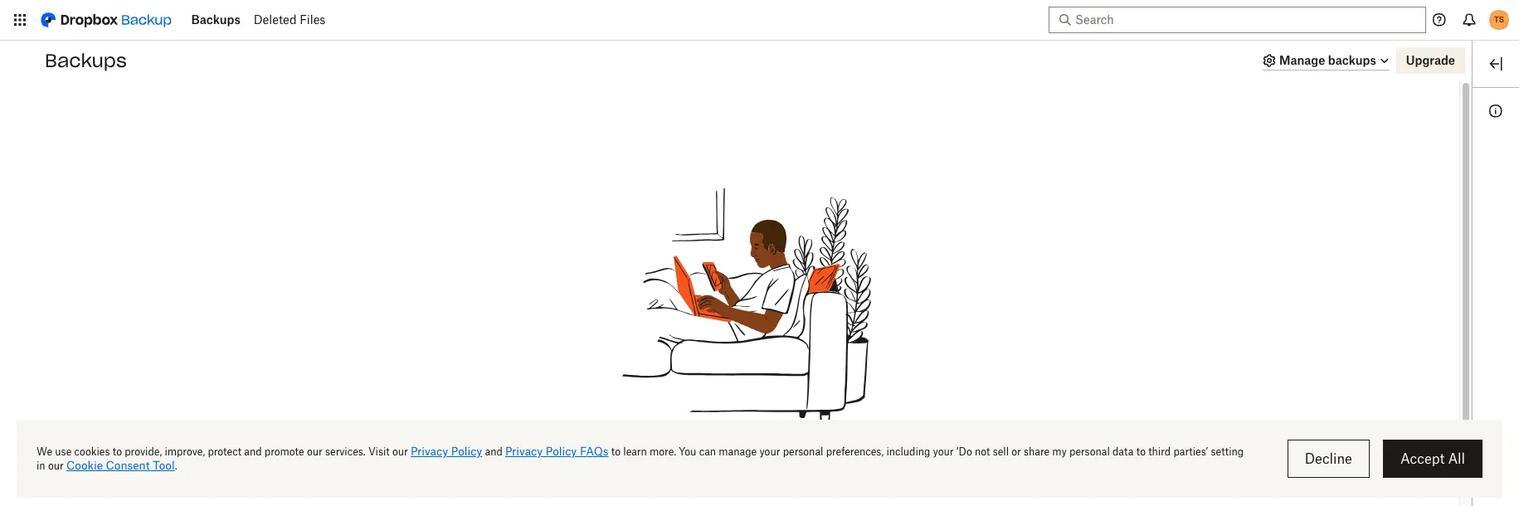 Task type: locate. For each thing, give the bounding box(es) containing it.
0 vertical spatial backups
[[191, 12, 240, 27]]

global header element
[[0, 0, 1520, 41]]

upgrade
[[1407, 53, 1456, 67]]

backups
[[191, 12, 240, 27], [45, 49, 127, 72]]

backups link
[[191, 12, 240, 27]]

files
[[300, 12, 326, 27]]

1 horizontal spatial backups
[[191, 12, 240, 27]]

up.
[[901, 437, 931, 461]]

manage backups button
[[1260, 50, 1392, 71]]

ts
[[1495, 14, 1505, 25]]

open details pane image
[[1486, 54, 1506, 74]]

0 horizontal spatial backups
[[45, 49, 127, 72]]

deleted files link
[[254, 12, 326, 27]]

1 vertical spatial backups
[[45, 49, 127, 72]]

backups inside global header element
[[191, 12, 240, 27]]

backups left deleted
[[191, 12, 240, 27]]

manage
[[1280, 53, 1326, 67]]

files.
[[638, 437, 682, 461]]

automatically
[[688, 437, 818, 461]]

backups down the backup logo - go to the backups homepage
[[45, 49, 127, 72]]



Task type: vqa. For each thing, say whether or not it's contained in the screenshot.
Shared link
no



Task type: describe. For each thing, give the bounding box(es) containing it.
all your files. automatically backed up.
[[562, 437, 931, 461]]

deleted
[[254, 12, 297, 27]]

deleted files
[[254, 12, 326, 27]]

backed
[[824, 437, 895, 461]]

manage backups
[[1280, 53, 1377, 67]]

Search text field
[[1076, 11, 1396, 29]]

ts button
[[1486, 7, 1513, 33]]

upgrade button
[[1397, 47, 1466, 74]]

backups
[[1328, 53, 1377, 67]]

backup logo - go to the backups homepage image
[[33, 7, 178, 33]]

all
[[562, 437, 584, 461]]

your
[[590, 437, 632, 461]]



